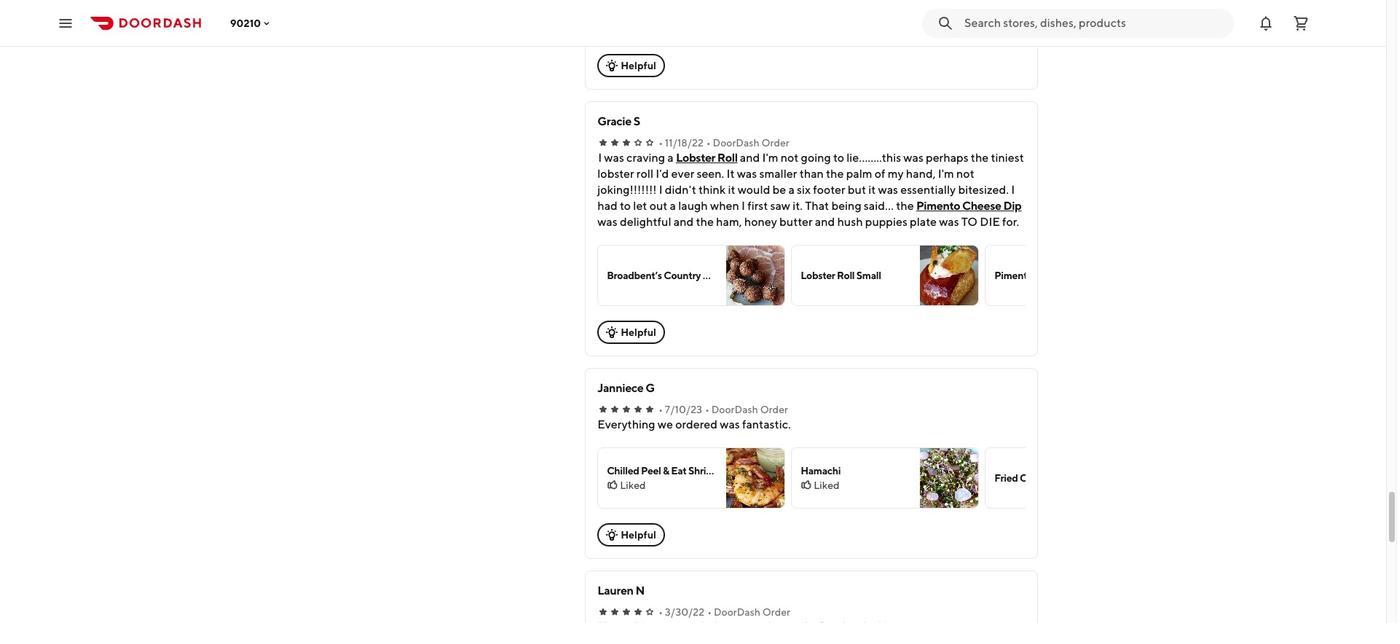 Task type: describe. For each thing, give the bounding box(es) containing it.
lobster roll small
[[801, 270, 882, 281]]

doordash for lauren n
[[714, 606, 761, 618]]

shrimp
[[689, 465, 721, 477]]

0 vertical spatial cheese
[[963, 199, 1002, 213]]

s
[[634, 114, 640, 128]]

peel
[[641, 465, 661, 477]]

• left 7/10/23
[[659, 404, 663, 415]]

liked for hamachi
[[814, 480, 840, 491]]

fried
[[995, 472, 1019, 484]]

1 helpful button from the top
[[598, 54, 665, 77]]

janniece g
[[598, 381, 655, 395]]

gracie
[[598, 114, 632, 128]]

n
[[636, 584, 645, 598]]

0 items, open order cart image
[[1293, 14, 1310, 32]]

french
[[1043, 3, 1074, 15]]

ham
[[703, 270, 724, 281]]

• 11/18/22 • doordash order
[[659, 137, 790, 149]]

kennebec
[[995, 3, 1041, 15]]

lobster roll small button
[[792, 245, 980, 306]]

doordash for janniece g
[[712, 404, 759, 415]]

7/10/23
[[665, 404, 703, 415]]

0 vertical spatial pimento cheese dip
[[917, 199, 1022, 213]]

2 helpful button from the top
[[598, 321, 665, 344]]

• right 3/30/22
[[708, 606, 712, 618]]

2 helpful from the top
[[621, 326, 657, 338]]

• 3/30/22 • doordash order
[[659, 606, 791, 618]]

notification bell image
[[1258, 14, 1275, 32]]

broadbent's country ham image
[[727, 246, 785, 305]]

small
[[857, 270, 882, 281]]

3/30/22
[[665, 606, 705, 618]]

1 horizontal spatial dip
[[1071, 270, 1087, 281]]

chicken
[[1020, 472, 1058, 484]]

g
[[646, 381, 655, 395]]

3 helpful button from the top
[[598, 523, 665, 547]]

chilled
[[607, 465, 640, 477]]

0 horizontal spatial pimento
[[917, 199, 961, 213]]

fries
[[1076, 3, 1098, 15]]

1 vertical spatial pimento
[[995, 270, 1033, 281]]

chilled peel & eat shrimp
[[607, 465, 721, 477]]

1 horizontal spatial cheese
[[1035, 270, 1069, 281]]

order for s
[[762, 137, 790, 149]]

• left 3/30/22
[[659, 606, 663, 618]]

3 helpful from the top
[[621, 529, 657, 541]]

• right 7/10/23
[[705, 404, 710, 415]]

open menu image
[[57, 14, 74, 32]]

fried chicken sandwich button
[[985, 447, 1173, 509]]

hamachi image
[[921, 448, 979, 508]]

&
[[663, 465, 670, 477]]

lobster for lobster roll small
[[801, 270, 836, 281]]



Task type: vqa. For each thing, say whether or not it's contained in the screenshot.
$0
no



Task type: locate. For each thing, give the bounding box(es) containing it.
fried chicken sandwich image
[[921, 0, 979, 39]]

2 vertical spatial order
[[763, 606, 791, 618]]

1 horizontal spatial roll
[[837, 270, 855, 281]]

1 vertical spatial dip
[[1071, 270, 1087, 281]]

pimento cheese dip
[[917, 199, 1022, 213], [995, 270, 1087, 281]]

0 horizontal spatial cheese
[[963, 199, 1002, 213]]

1 vertical spatial pimento cheese dip
[[995, 270, 1087, 281]]

doordash
[[713, 137, 760, 149], [712, 404, 759, 415], [714, 606, 761, 618]]

kennebec french fries
[[995, 3, 1098, 15]]

lobster left small on the right top of the page
[[801, 270, 836, 281]]

1 horizontal spatial liked
[[814, 480, 840, 491]]

fried chicken sandwich
[[995, 472, 1103, 484]]

lobster roll
[[676, 151, 738, 165]]

roll for lobster roll
[[718, 151, 738, 165]]

0 vertical spatial roll
[[718, 151, 738, 165]]

helpful up "s"
[[621, 60, 657, 71]]

pimento
[[917, 199, 961, 213], [995, 270, 1033, 281]]

pimento cheese dip inside button
[[995, 270, 1087, 281]]

2 vertical spatial helpful button
[[598, 523, 665, 547]]

• 7/10/23 • doordash order
[[659, 404, 788, 415]]

order for g
[[761, 404, 788, 415]]

pimento up lobster roll small image
[[917, 199, 961, 213]]

sandwich
[[1060, 472, 1103, 484]]

doordash right 7/10/23
[[712, 404, 759, 415]]

lobster roll button
[[676, 150, 738, 166]]

broadbent's country ham button
[[598, 245, 786, 306]]

roll inside "button"
[[837, 270, 855, 281]]

1 vertical spatial doordash
[[712, 404, 759, 415]]

11/18/22
[[665, 137, 704, 149]]

0 vertical spatial doordash
[[713, 137, 760, 149]]

chilled peel & eat shrimp image
[[727, 448, 785, 508]]

liked down hamachi
[[814, 480, 840, 491]]

1 vertical spatial cheese
[[1035, 270, 1069, 281]]

90210 button
[[230, 17, 273, 29]]

helpful button
[[598, 54, 665, 77], [598, 321, 665, 344], [598, 523, 665, 547]]

lobster roll small image
[[921, 246, 979, 305]]

0 vertical spatial pimento cheese dip button
[[917, 198, 1022, 214]]

roll down • 11/18/22 • doordash order
[[718, 151, 738, 165]]

0 horizontal spatial dip
[[1004, 199, 1022, 213]]

doordash up 'lobster roll'
[[713, 137, 760, 149]]

doordash for gracie s
[[713, 137, 760, 149]]

2 vertical spatial helpful
[[621, 529, 657, 541]]

order for n
[[763, 606, 791, 618]]

•
[[659, 137, 663, 149], [707, 137, 711, 149], [659, 404, 663, 415], [705, 404, 710, 415], [659, 606, 663, 618], [708, 606, 712, 618]]

1 vertical spatial helpful button
[[598, 321, 665, 344]]

2 vertical spatial doordash
[[714, 606, 761, 618]]

liked for chilled peel & eat shrimp
[[620, 480, 646, 491]]

hamachi
[[801, 465, 841, 477]]

1 liked from the left
[[620, 480, 646, 491]]

lobster down the 11/18/22 on the top
[[676, 151, 716, 165]]

liked down chilled
[[620, 480, 646, 491]]

1 helpful from the top
[[621, 60, 657, 71]]

lobster
[[676, 151, 716, 165], [801, 270, 836, 281]]

helpful
[[621, 60, 657, 71], [621, 326, 657, 338], [621, 529, 657, 541]]

roll left small on the right top of the page
[[837, 270, 855, 281]]

doordash right 3/30/22
[[714, 606, 761, 618]]

0 vertical spatial pimento
[[917, 199, 961, 213]]

0 vertical spatial helpful
[[621, 60, 657, 71]]

lauren n
[[598, 584, 645, 598]]

janniece
[[598, 381, 644, 395]]

helpful button up n on the bottom left
[[598, 523, 665, 547]]

1 vertical spatial order
[[761, 404, 788, 415]]

kennebec french fries button
[[985, 0, 1173, 39]]

1 horizontal spatial lobster
[[801, 270, 836, 281]]

0 vertical spatial dip
[[1004, 199, 1022, 213]]

eat
[[671, 465, 687, 477]]

gracie s
[[598, 114, 640, 128]]

1 vertical spatial lobster
[[801, 270, 836, 281]]

roll for lobster roll small
[[837, 270, 855, 281]]

helpful button up janniece g
[[598, 321, 665, 344]]

0 vertical spatial order
[[762, 137, 790, 149]]

broadbent's
[[607, 270, 662, 281]]

pimento right lobster roll small image
[[995, 270, 1033, 281]]

liked
[[620, 480, 646, 491], [814, 480, 840, 491]]

lobster inside button
[[676, 151, 716, 165]]

0 horizontal spatial roll
[[718, 151, 738, 165]]

lauren
[[598, 584, 634, 598]]

0 vertical spatial helpful button
[[598, 54, 665, 77]]

1 vertical spatial helpful
[[621, 326, 657, 338]]

pimento cheese dip button
[[917, 198, 1022, 214], [985, 245, 1173, 306]]

helpful button up "s"
[[598, 54, 665, 77]]

cheese
[[963, 199, 1002, 213], [1035, 270, 1069, 281]]

lobster for lobster roll
[[676, 151, 716, 165]]

0 horizontal spatial lobster
[[676, 151, 716, 165]]

helpful up n on the bottom left
[[621, 529, 657, 541]]

roll
[[718, 151, 738, 165], [837, 270, 855, 281]]

1 vertical spatial pimento cheese dip button
[[985, 245, 1173, 306]]

lobster inside "button"
[[801, 270, 836, 281]]

order
[[762, 137, 790, 149], [761, 404, 788, 415], [763, 606, 791, 618]]

• up 'lobster roll'
[[707, 137, 711, 149]]

Store search: begin typing to search for stores available on DoorDash text field
[[965, 15, 1226, 31]]

2 liked from the left
[[814, 480, 840, 491]]

• left the 11/18/22 on the top
[[659, 137, 663, 149]]

roll inside button
[[718, 151, 738, 165]]

1 horizontal spatial pimento
[[995, 270, 1033, 281]]

broadbent's country ham
[[607, 270, 724, 281]]

country
[[664, 270, 701, 281]]

90210
[[230, 17, 261, 29]]

helpful up g
[[621, 326, 657, 338]]

0 vertical spatial lobster
[[676, 151, 716, 165]]

0 horizontal spatial liked
[[620, 480, 646, 491]]

dip
[[1004, 199, 1022, 213], [1071, 270, 1087, 281]]

1 vertical spatial roll
[[837, 270, 855, 281]]



